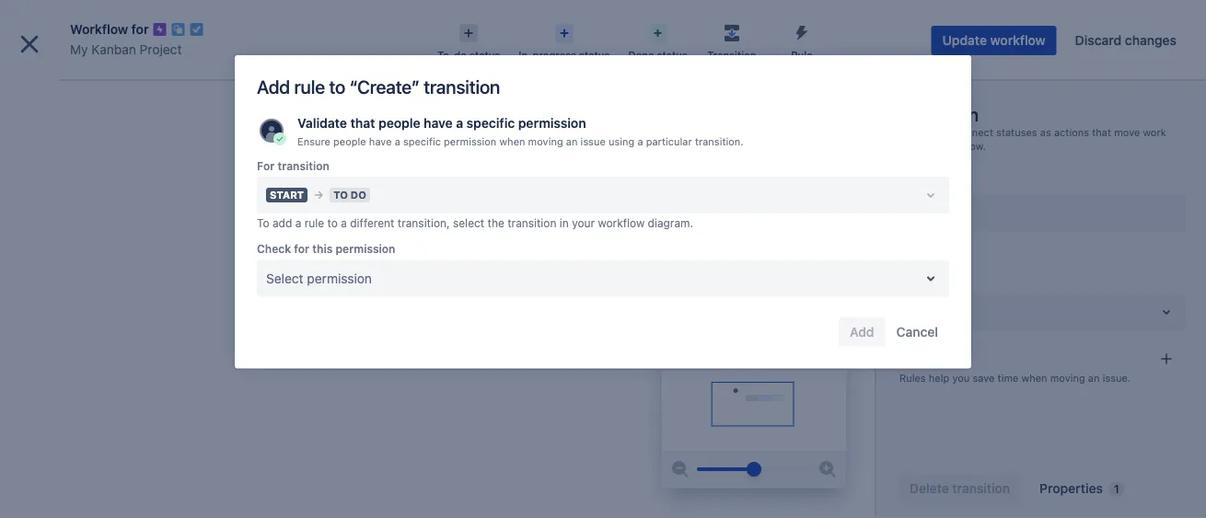 Task type: vqa. For each thing, say whether or not it's contained in the screenshot.
the stamp
no



Task type: describe. For each thing, give the bounding box(es) containing it.
a right add
[[295, 217, 301, 230]]

path
[[899, 251, 929, 264]]

in-progress status
[[519, 49, 610, 61]]

workflow inside add rule to "create" transition dialog
[[598, 217, 645, 230]]

1 vertical spatial rule
[[304, 217, 324, 230]]

"create"
[[350, 76, 420, 97]]

discard changes
[[1075, 33, 1177, 48]]

work
[[1143, 126, 1166, 138]]

1
[[1114, 483, 1119, 496]]

move
[[1114, 126, 1140, 138]]

to-
[[437, 49, 454, 61]]

update workflow
[[942, 33, 1046, 48]]

different
[[350, 217, 394, 230]]

Search field
[[856, 11, 1040, 40]]

a down the "create"
[[395, 135, 400, 147]]

issue.
[[1103, 372, 1131, 384]]

particular
[[646, 135, 692, 147]]

connect
[[954, 126, 993, 138]]

using
[[609, 135, 635, 147]]

select
[[453, 217, 484, 230]]

time
[[998, 372, 1019, 384]]

my kanban project
[[70, 42, 182, 57]]

the
[[488, 217, 504, 230]]

that inside validate that people have a specific permission ensure people have a specific permission when moving an issue using a particular transition.
[[350, 116, 375, 131]]

1 vertical spatial specific
[[403, 135, 441, 147]]

validate
[[297, 116, 347, 131]]

add
[[257, 76, 290, 97]]

status inside 'to-do status' popup button
[[469, 49, 500, 61]]

add
[[272, 217, 292, 230]]

transition dialog
[[0, 0, 1206, 518]]

to-do status
[[437, 49, 500, 61]]

0 vertical spatial specific
[[467, 116, 515, 131]]

primary element
[[11, 0, 856, 51]]

an inside transition dialog
[[1088, 372, 1100, 384]]

cancel button
[[885, 317, 949, 347]]

progress
[[533, 49, 576, 61]]

update
[[942, 33, 987, 48]]

2 vertical spatial transition
[[508, 217, 557, 230]]

rules for rules
[[899, 354, 936, 367]]

select
[[266, 271, 303, 286]]

create button
[[671, 11, 733, 40]]

transition for transition transitions connect statuses as actions that move work through your flow.
[[899, 103, 979, 125]]

create inside button
[[682, 17, 722, 33]]

transitions
[[899, 126, 951, 138]]

workflow for
[[70, 22, 149, 37]]

1 vertical spatial people
[[333, 135, 366, 147]]

1 vertical spatial transition
[[278, 159, 330, 172]]

1 horizontal spatial people
[[378, 116, 420, 131]]

do
[[454, 49, 467, 61]]

rules help you save time when moving an issue.
[[899, 372, 1131, 384]]

check
[[257, 243, 291, 256]]

save
[[973, 372, 995, 384]]

status down path
[[914, 277, 944, 289]]

select permission
[[266, 271, 372, 286]]

a left different
[[341, 217, 347, 230]]

Check for this permission text field
[[266, 270, 270, 288]]

discard
[[1075, 33, 1122, 48]]

moving inside validate that people have a specific permission ensure people have a specific permission when moving an issue using a particular transition.
[[528, 135, 563, 147]]

permission down "check for this permission" at the top
[[307, 271, 372, 286]]

through
[[899, 141, 936, 153]]

transition.
[[695, 135, 744, 147]]



Task type: locate. For each thing, give the bounding box(es) containing it.
status inside done status popup button
[[657, 49, 688, 61]]

permission up issue at the top of the page
[[518, 116, 586, 131]]

rules down cancel 'button'
[[899, 354, 936, 367]]

0 vertical spatial rules
[[899, 354, 936, 367]]

rule
[[791, 49, 813, 61]]

1 horizontal spatial transition
[[424, 76, 500, 97]]

0 horizontal spatial when
[[499, 135, 525, 147]]

to status element
[[899, 294, 1185, 331]]

0 horizontal spatial to
[[257, 217, 269, 230]]

for for check
[[294, 243, 309, 256]]

transition down ensure
[[278, 159, 330, 172]]

help
[[929, 372, 950, 384]]

permission down different
[[336, 243, 395, 256]]

1 vertical spatial workflow
[[598, 217, 645, 230]]

rules for rules help you save time when moving an issue.
[[899, 372, 926, 384]]

validate that people have a specific permission ensure people have a specific permission when moving an issue using a particular transition.
[[297, 116, 744, 147]]

transition down create button
[[707, 49, 756, 61]]

your inside add rule to "create" transition dialog
[[572, 217, 595, 230]]

status right progress
[[579, 49, 610, 61]]

1 horizontal spatial create
[[908, 206, 947, 221]]

to for to status
[[899, 277, 911, 289]]

Zoom level range field
[[697, 451, 811, 488]]

0 horizontal spatial that
[[350, 116, 375, 131]]

transition
[[707, 49, 756, 61], [899, 103, 979, 125]]

your right in
[[572, 217, 595, 230]]

1 horizontal spatial your
[[939, 141, 961, 153]]

done status button
[[619, 18, 697, 63]]

an
[[566, 135, 578, 147], [1088, 372, 1100, 384]]

to inside transition dialog
[[899, 277, 911, 289]]

when
[[499, 135, 525, 147], [1022, 372, 1047, 384]]

to up validate
[[329, 76, 345, 97]]

0 horizontal spatial create
[[682, 17, 722, 33]]

status right done
[[657, 49, 688, 61]]

people down validate
[[333, 135, 366, 147]]

transition inside popup button
[[707, 49, 756, 61]]

0 horizontal spatial for
[[131, 22, 149, 37]]

project
[[140, 42, 182, 57]]

workflow
[[70, 22, 128, 37]]

specific
[[467, 116, 515, 131], [403, 135, 441, 147]]

that left move
[[1092, 126, 1111, 138]]

zoom in image
[[817, 459, 839, 481]]

permission up select
[[444, 135, 497, 147]]

to inside dialog
[[257, 217, 269, 230]]

to left open icon
[[899, 277, 911, 289]]

create up done status
[[682, 17, 722, 33]]

a right using
[[638, 135, 643, 147]]

properties
[[1040, 481, 1103, 496]]

for inside transition dialog
[[131, 22, 149, 37]]

done status
[[628, 49, 688, 61]]

status
[[469, 49, 500, 61], [579, 49, 610, 61], [657, 49, 688, 61], [914, 277, 944, 289]]

diagram.
[[648, 217, 693, 230]]

1 horizontal spatial have
[[424, 116, 453, 131]]

1 horizontal spatial workflow
[[990, 33, 1046, 48]]

moving
[[528, 135, 563, 147], [1050, 372, 1085, 384]]

that down add rule to "create" transition
[[350, 116, 375, 131]]

an left issue at the top of the page
[[566, 135, 578, 147]]

when left issue at the top of the page
[[499, 135, 525, 147]]

transition for transition
[[707, 49, 756, 61]]

1 vertical spatial to
[[899, 277, 911, 289]]

1 horizontal spatial for
[[294, 243, 309, 256]]

for inside add rule to "create" transition dialog
[[294, 243, 309, 256]]

0 vertical spatial transition
[[424, 76, 500, 97]]

add rule to "create" transition dialog
[[235, 55, 971, 369]]

for transition element
[[257, 177, 949, 214]]

add rule to "create" transition
[[257, 76, 500, 97]]

0 vertical spatial rule
[[294, 76, 325, 97]]

for transition
[[257, 159, 330, 172]]

rule
[[294, 76, 325, 97], [304, 217, 324, 230]]

1 vertical spatial an
[[1088, 372, 1100, 384]]

transition button
[[697, 18, 767, 63]]

0 horizontal spatial people
[[333, 135, 366, 147]]

that inside "transition transitions connect statuses as actions that move work through your flow."
[[1092, 126, 1111, 138]]

for for workflow
[[131, 22, 149, 37]]

1 horizontal spatial when
[[1022, 372, 1047, 384]]

transition transitions connect statuses as actions that move work through your flow.
[[899, 103, 1166, 153]]

specific down to-do status on the left top of the page
[[467, 116, 515, 131]]

rule up this
[[304, 217, 324, 230]]

to
[[257, 217, 269, 230], [899, 277, 911, 289]]

moving inside transition dialog
[[1050, 372, 1085, 384]]

rule button
[[767, 18, 837, 63]]

kanban
[[91, 42, 136, 57]]

0 horizontal spatial workflow
[[598, 217, 645, 230]]

1 horizontal spatial transition
[[899, 103, 979, 125]]

moving left issue at the top of the page
[[528, 135, 563, 147]]

when inside transition dialog
[[1022, 372, 1047, 384]]

in
[[560, 217, 569, 230]]

to status
[[899, 277, 944, 289]]

permission
[[518, 116, 586, 131], [444, 135, 497, 147], [336, 243, 395, 256], [307, 271, 372, 286]]

statuses
[[996, 126, 1037, 138]]

actions
[[1054, 126, 1089, 138]]

have
[[424, 116, 453, 131], [369, 135, 392, 147]]

a
[[456, 116, 463, 131], [395, 135, 400, 147], [638, 135, 643, 147], [295, 217, 301, 230], [341, 217, 347, 230]]

for
[[257, 159, 275, 172]]

transition
[[424, 76, 500, 97], [278, 159, 330, 172], [508, 217, 557, 230]]

create inside transition dialog
[[908, 206, 947, 221]]

name
[[899, 173, 931, 186]]

1 horizontal spatial to
[[899, 277, 911, 289]]

1 horizontal spatial moving
[[1050, 372, 1085, 384]]

people
[[378, 116, 420, 131], [333, 135, 366, 147]]

0 vertical spatial an
[[566, 135, 578, 147]]

1 horizontal spatial specific
[[467, 116, 515, 131]]

this
[[312, 243, 333, 256]]

1 vertical spatial transition
[[899, 103, 979, 125]]

status right do
[[469, 49, 500, 61]]

0 horizontal spatial moving
[[528, 135, 563, 147]]

0 vertical spatial your
[[939, 141, 961, 153]]

that
[[350, 116, 375, 131], [1092, 126, 1111, 138]]

issue
[[581, 135, 606, 147]]

changes
[[1125, 33, 1177, 48]]

for left this
[[294, 243, 309, 256]]

my
[[70, 42, 88, 57]]

for up my kanban project
[[131, 22, 149, 37]]

status inside in-progress status popup button
[[579, 49, 610, 61]]

to add a rule to a different transition, select the transition in your workflow diagram.
[[257, 217, 693, 230]]

in-
[[519, 49, 533, 61]]

0 horizontal spatial an
[[566, 135, 578, 147]]

0 horizontal spatial your
[[572, 217, 595, 230]]

an left issue.
[[1088, 372, 1100, 384]]

transition inside "transition transitions connect statuses as actions that move work through your flow."
[[899, 103, 979, 125]]

your
[[939, 141, 961, 153], [572, 217, 595, 230]]

0 vertical spatial to
[[257, 217, 269, 230]]

to-do status button
[[428, 18, 509, 63]]

1 horizontal spatial that
[[1092, 126, 1111, 138]]

close workflow editor image
[[15, 29, 44, 59]]

1 vertical spatial moving
[[1050, 372, 1085, 384]]

jira software image
[[48, 14, 171, 36], [48, 14, 171, 36]]

update workflow button
[[931, 26, 1057, 55]]

0 horizontal spatial specific
[[403, 135, 441, 147]]

ensure
[[297, 135, 330, 147]]

1 vertical spatial your
[[572, 217, 595, 230]]

rule right add
[[294, 76, 325, 97]]

open image
[[920, 268, 942, 290]]

2 horizontal spatial transition
[[508, 217, 557, 230]]

transition,
[[398, 217, 450, 230]]

transition left in
[[508, 217, 557, 230]]

0 vertical spatial create
[[682, 17, 722, 33]]

rules
[[899, 354, 936, 367], [899, 372, 926, 384]]

when right time
[[1022, 372, 1047, 384]]

people down the "create"
[[378, 116, 420, 131]]

add rule image
[[1159, 352, 1174, 367]]

group
[[7, 268, 214, 368], [7, 268, 214, 318], [7, 318, 214, 368]]

1 vertical spatial create
[[908, 206, 947, 221]]

workflow right update
[[990, 33, 1046, 48]]

workflow down for transition element
[[598, 217, 645, 230]]

have down add rule to "create" transition
[[369, 135, 392, 147]]

to left add
[[257, 217, 269, 230]]

done
[[628, 49, 654, 61]]

your inside "transition transitions connect statuses as actions that move work through your flow."
[[939, 141, 961, 153]]

have down to-
[[424, 116, 453, 131]]

as
[[1040, 126, 1051, 138]]

0 vertical spatial moving
[[528, 135, 563, 147]]

1 vertical spatial when
[[1022, 372, 1047, 384]]

0 vertical spatial when
[[499, 135, 525, 147]]

1 vertical spatial rules
[[899, 372, 926, 384]]

to
[[329, 76, 345, 97], [327, 217, 338, 230]]

my kanban project link
[[70, 39, 182, 61]]

0 vertical spatial people
[[378, 116, 420, 131]]

1 horizontal spatial an
[[1088, 372, 1100, 384]]

0 vertical spatial have
[[424, 116, 453, 131]]

0 vertical spatial for
[[131, 22, 149, 37]]

specific down the "create"
[[403, 135, 441, 147]]

0 horizontal spatial have
[[369, 135, 392, 147]]

0 vertical spatial to
[[329, 76, 345, 97]]

transition down do
[[424, 76, 500, 97]]

create
[[682, 17, 722, 33], [908, 206, 947, 221]]

zoom out image
[[669, 459, 691, 481]]

to for to add a rule to a different transition, select the transition in your workflow diagram.
[[257, 217, 269, 230]]

for
[[131, 22, 149, 37], [294, 243, 309, 256]]

0 vertical spatial workflow
[[990, 33, 1046, 48]]

workflow
[[990, 33, 1046, 48], [598, 217, 645, 230]]

create banner
[[0, 0, 1206, 52]]

discard changes button
[[1064, 26, 1188, 55]]

workflow inside button
[[990, 33, 1046, 48]]

1 rules from the top
[[899, 354, 936, 367]]

2 rules from the top
[[899, 372, 926, 384]]

an inside validate that people have a specific permission ensure people have a specific permission when moving an issue using a particular transition.
[[566, 135, 578, 147]]

open image
[[1155, 301, 1178, 323]]

transition up transitions
[[899, 103, 979, 125]]

cancel
[[896, 324, 938, 339]]

0 vertical spatial transition
[[707, 49, 756, 61]]

your left flow.
[[939, 141, 961, 153]]

rules left help
[[899, 372, 926, 384]]

create down name
[[908, 206, 947, 221]]

check for this permission
[[257, 243, 395, 256]]

moving left issue.
[[1050, 372, 1085, 384]]

1 vertical spatial to
[[327, 217, 338, 230]]

you're in the workflow viewfinder, use the arrow keys to move it element
[[662, 341, 846, 451]]

you
[[952, 372, 970, 384]]

0 horizontal spatial transition
[[707, 49, 756, 61]]

1 vertical spatial for
[[294, 243, 309, 256]]

when inside validate that people have a specific permission ensure people have a specific permission when moving an issue using a particular transition.
[[499, 135, 525, 147]]

to up "check for this permission" at the top
[[327, 217, 338, 230]]

1 vertical spatial have
[[369, 135, 392, 147]]

a down do
[[456, 116, 463, 131]]

in-progress status button
[[509, 18, 619, 63]]

flow.
[[963, 141, 986, 153]]

0 horizontal spatial transition
[[278, 159, 330, 172]]



